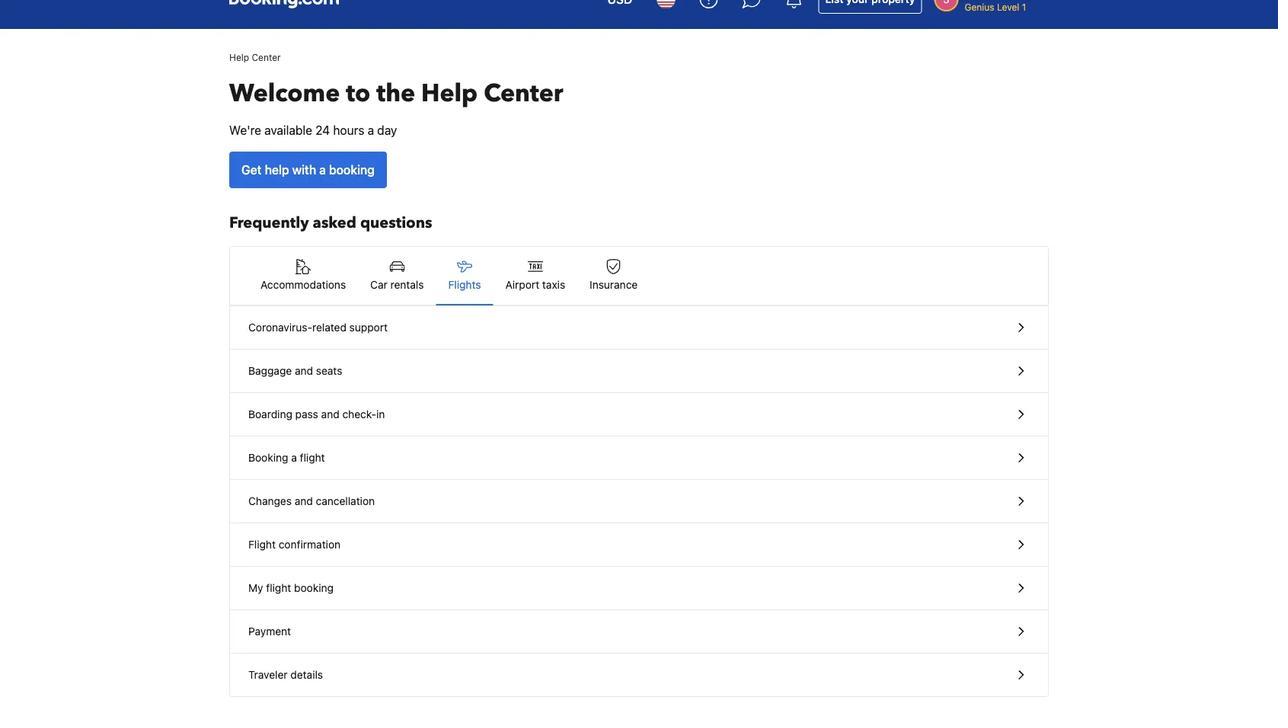 Task type: describe. For each thing, give the bounding box(es) containing it.
booking
[[248, 451, 288, 464]]

booking a flight button
[[230, 437, 1048, 480]]

with
[[292, 163, 316, 177]]

a inside "button"
[[291, 451, 297, 464]]

airport taxis
[[506, 278, 565, 291]]

welcome
[[229, 77, 340, 110]]

airport taxis button
[[493, 247, 578, 305]]

get help with a booking
[[242, 163, 375, 177]]

coronavirus-related support button
[[230, 306, 1048, 350]]

pass
[[295, 408, 318, 421]]

baggage
[[248, 365, 292, 377]]

changes and cancellation
[[248, 495, 375, 507]]

coronavirus-related support
[[248, 321, 388, 334]]

day
[[377, 123, 397, 138]]

genius level 1 link
[[928, 0, 1055, 20]]

get help with a booking button
[[229, 152, 387, 188]]

coronavirus-
[[248, 321, 312, 334]]

flight confirmation
[[248, 538, 341, 551]]

payment
[[248, 625, 291, 638]]

questions
[[360, 213, 432, 234]]

my flight booking
[[248, 582, 334, 594]]

0 vertical spatial booking
[[329, 163, 375, 177]]

car
[[370, 278, 388, 291]]

taxis
[[542, 278, 565, 291]]

insurance button
[[578, 247, 650, 305]]

changes and cancellation button
[[230, 480, 1048, 523]]

traveler details button
[[230, 654, 1048, 696]]

accommodations button
[[248, 247, 358, 305]]

flight
[[248, 538, 276, 551]]

1 horizontal spatial center
[[484, 77, 563, 110]]

support
[[349, 321, 388, 334]]

get
[[242, 163, 262, 177]]

my
[[248, 582, 263, 594]]

related
[[312, 321, 347, 334]]

in
[[376, 408, 385, 421]]

24
[[316, 123, 330, 138]]

1 vertical spatial booking
[[294, 582, 334, 594]]

booking.com online hotel reservations image
[[229, 0, 339, 8]]

1 vertical spatial and
[[321, 408, 340, 421]]

asked
[[313, 213, 357, 234]]

1
[[1022, 2, 1027, 12]]

level
[[997, 2, 1020, 12]]

boarding pass and check-in
[[248, 408, 385, 421]]

flight inside booking a flight "button"
[[300, 451, 325, 464]]

flights button
[[436, 247, 493, 305]]

confirmation
[[279, 538, 341, 551]]



Task type: vqa. For each thing, say whether or not it's contained in the screenshot.
Changing
no



Task type: locate. For each thing, give the bounding box(es) containing it.
2 vertical spatial and
[[295, 495, 313, 507]]

genius level 1
[[965, 2, 1027, 12]]

1 vertical spatial a
[[319, 163, 326, 177]]

baggage and seats button
[[230, 350, 1048, 393]]

0 vertical spatial a
[[368, 123, 374, 138]]

1 horizontal spatial a
[[319, 163, 326, 177]]

seats
[[316, 365, 342, 377]]

a right the booking
[[291, 451, 297, 464]]

traveler
[[248, 669, 288, 681]]

booking
[[329, 163, 375, 177], [294, 582, 334, 594]]

and for cancellation
[[295, 495, 313, 507]]

flight confirmation button
[[230, 523, 1048, 567]]

help center
[[229, 52, 281, 62]]

check-
[[342, 408, 376, 421]]

0 vertical spatial help
[[229, 52, 249, 62]]

center
[[252, 52, 281, 62], [484, 77, 563, 110]]

0 horizontal spatial flight
[[266, 582, 291, 594]]

1 vertical spatial flight
[[266, 582, 291, 594]]

and left seats
[[295, 365, 313, 377]]

rentals
[[391, 278, 424, 291]]

insurance
[[590, 278, 638, 291]]

boarding
[[248, 408, 292, 421]]

flight inside my flight booking button
[[266, 582, 291, 594]]

booking a flight
[[248, 451, 325, 464]]

we're
[[229, 123, 261, 138]]

0 vertical spatial center
[[252, 52, 281, 62]]

2 vertical spatial a
[[291, 451, 297, 464]]

0 horizontal spatial a
[[291, 451, 297, 464]]

car rentals
[[370, 278, 424, 291]]

available
[[265, 123, 312, 138]]

a right with at the left of the page
[[319, 163, 326, 177]]

baggage and seats
[[248, 365, 342, 377]]

cancellation
[[316, 495, 375, 507]]

tab list
[[230, 247, 1048, 306]]

booking down hours
[[329, 163, 375, 177]]

a
[[368, 123, 374, 138], [319, 163, 326, 177], [291, 451, 297, 464]]

1 vertical spatial help
[[421, 77, 478, 110]]

to
[[346, 77, 371, 110]]

welcome to the help center
[[229, 77, 563, 110]]

hours
[[333, 123, 364, 138]]

flight
[[300, 451, 325, 464], [266, 582, 291, 594]]

flight right my
[[266, 582, 291, 594]]

help
[[229, 52, 249, 62], [421, 77, 478, 110]]

boarding pass and check-in button
[[230, 393, 1048, 437]]

frequently
[[229, 213, 309, 234]]

help up welcome at the left of page
[[229, 52, 249, 62]]

1 horizontal spatial flight
[[300, 451, 325, 464]]

tab list containing accommodations
[[230, 247, 1048, 306]]

accommodations
[[261, 278, 346, 291]]

genius
[[965, 2, 995, 12]]

2 horizontal spatial a
[[368, 123, 374, 138]]

changes
[[248, 495, 292, 507]]

traveler details
[[248, 669, 323, 681]]

a inside button
[[319, 163, 326, 177]]

a left day
[[368, 123, 374, 138]]

0 vertical spatial and
[[295, 365, 313, 377]]

the
[[377, 77, 415, 110]]

details
[[291, 669, 323, 681]]

frequently asked questions
[[229, 213, 432, 234]]

0 horizontal spatial center
[[252, 52, 281, 62]]

and right pass
[[321, 408, 340, 421]]

and for seats
[[295, 365, 313, 377]]

flight up changes and cancellation
[[300, 451, 325, 464]]

0 vertical spatial flight
[[300, 451, 325, 464]]

we're available 24 hours a day
[[229, 123, 397, 138]]

flights
[[448, 278, 481, 291]]

1 horizontal spatial help
[[421, 77, 478, 110]]

my flight booking button
[[230, 567, 1048, 610]]

booking down confirmation
[[294, 582, 334, 594]]

payment button
[[230, 610, 1048, 654]]

0 horizontal spatial help
[[229, 52, 249, 62]]

help right the
[[421, 77, 478, 110]]

1 vertical spatial center
[[484, 77, 563, 110]]

help
[[265, 163, 289, 177]]

and
[[295, 365, 313, 377], [321, 408, 340, 421], [295, 495, 313, 507]]

airport
[[506, 278, 540, 291]]

and right changes
[[295, 495, 313, 507]]

car rentals button
[[358, 247, 436, 305]]



